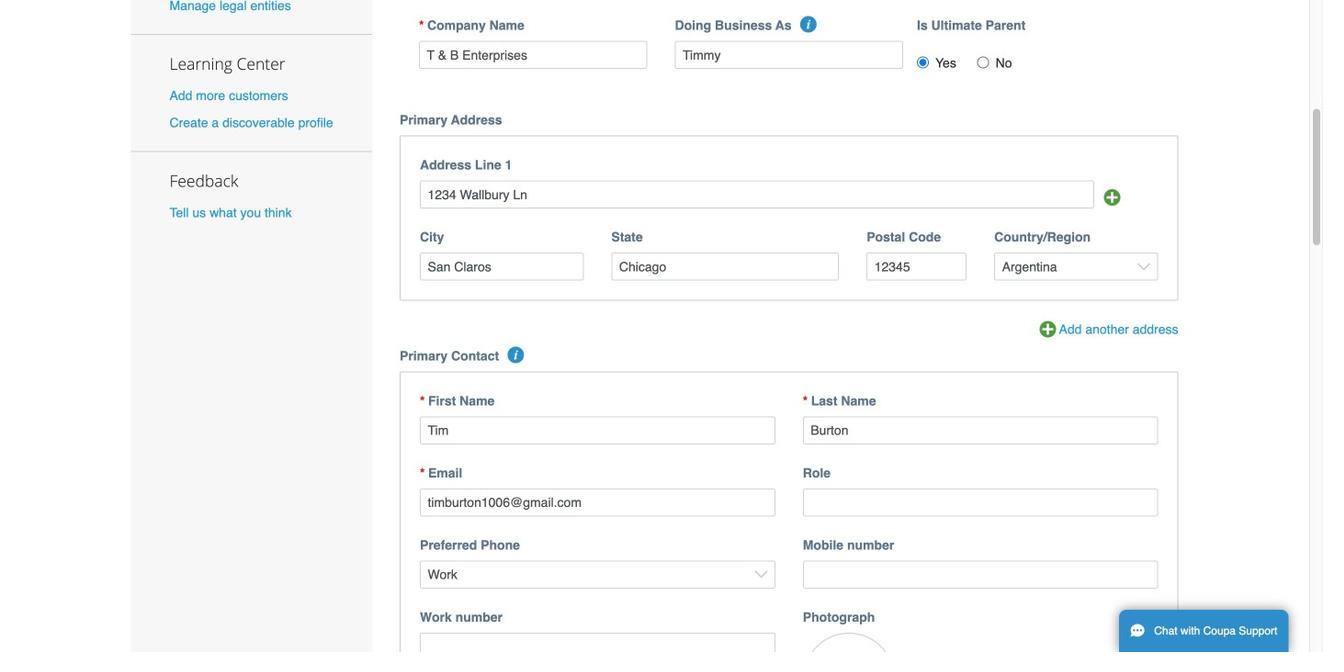 Task type: describe. For each thing, give the bounding box(es) containing it.
1 horizontal spatial additional information image
[[801, 16, 817, 33]]



Task type: vqa. For each thing, say whether or not it's contained in the screenshot.
topmost 'Quilter Financial Advisers' image
no



Task type: locate. For each thing, give the bounding box(es) containing it.
additional information image
[[801, 16, 817, 33], [508, 347, 525, 364]]

None text field
[[419, 41, 648, 69], [420, 181, 1095, 209], [612, 253, 840, 281], [420, 417, 776, 445], [420, 489, 776, 517], [803, 489, 1159, 517], [803, 561, 1159, 589], [419, 41, 648, 69], [420, 181, 1095, 209], [612, 253, 840, 281], [420, 417, 776, 445], [420, 489, 776, 517], [803, 489, 1159, 517], [803, 561, 1159, 589]]

0 vertical spatial additional information image
[[801, 16, 817, 33]]

photograph image
[[803, 633, 895, 653]]

None radio
[[918, 57, 930, 69], [978, 57, 990, 69], [918, 57, 930, 69], [978, 57, 990, 69]]

1 vertical spatial additional information image
[[508, 347, 525, 364]]

add image
[[1104, 190, 1121, 206]]

0 horizontal spatial additional information image
[[508, 347, 525, 364]]

None text field
[[675, 41, 904, 69], [420, 253, 584, 281], [867, 253, 967, 281], [803, 417, 1159, 445], [420, 633, 776, 653], [675, 41, 904, 69], [420, 253, 584, 281], [867, 253, 967, 281], [803, 417, 1159, 445], [420, 633, 776, 653]]



